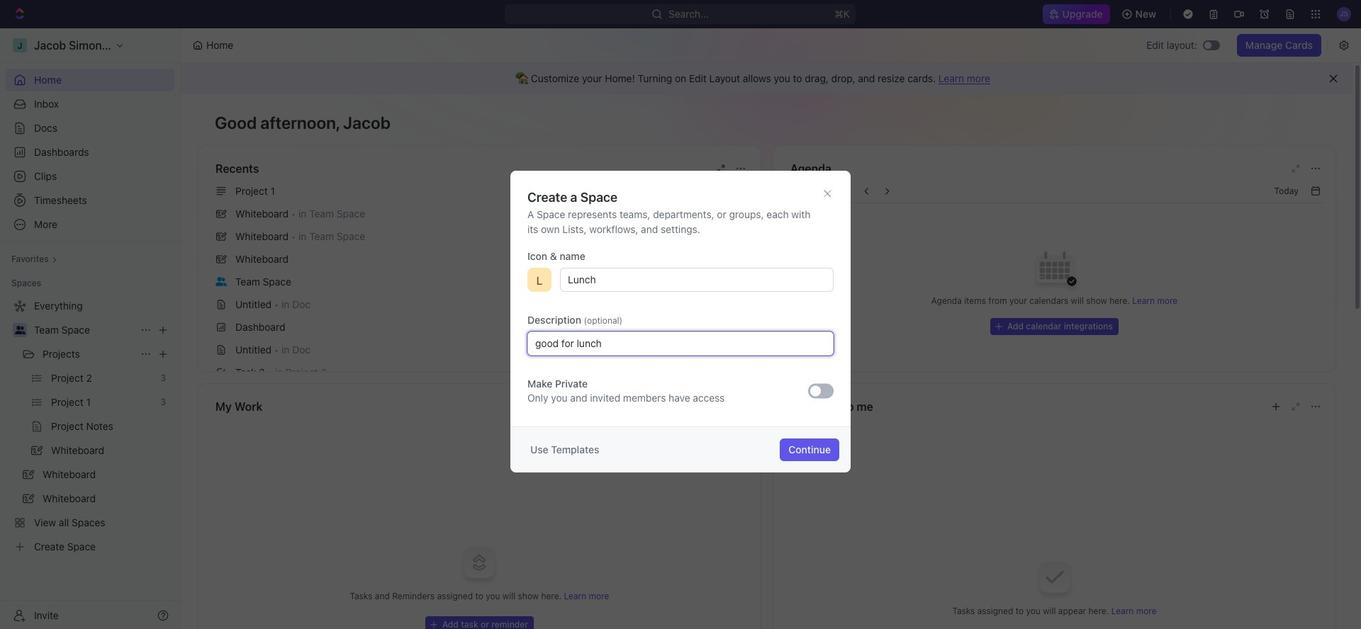 Task type: locate. For each thing, give the bounding box(es) containing it.
dialog
[[511, 171, 851, 473]]

0 vertical spatial user group image
[[216, 277, 227, 286]]

tree inside sidebar navigation
[[6, 295, 174, 559]]

tree
[[6, 295, 174, 559]]

None field
[[528, 332, 834, 356]]

0 horizontal spatial user group image
[[15, 326, 25, 335]]

1 vertical spatial user group image
[[15, 326, 25, 335]]

alert
[[181, 63, 1354, 94]]

user group image
[[216, 277, 227, 286], [15, 326, 25, 335]]

e.g. Marketing, Engineering, HR field
[[560, 268, 834, 292]]



Task type: vqa. For each thing, say whether or not it's contained in the screenshot.
FIELD
yes



Task type: describe. For each thing, give the bounding box(es) containing it.
sidebar navigation
[[0, 28, 181, 630]]

1 horizontal spatial user group image
[[216, 277, 227, 286]]

user group image inside tree
[[15, 326, 25, 335]]



